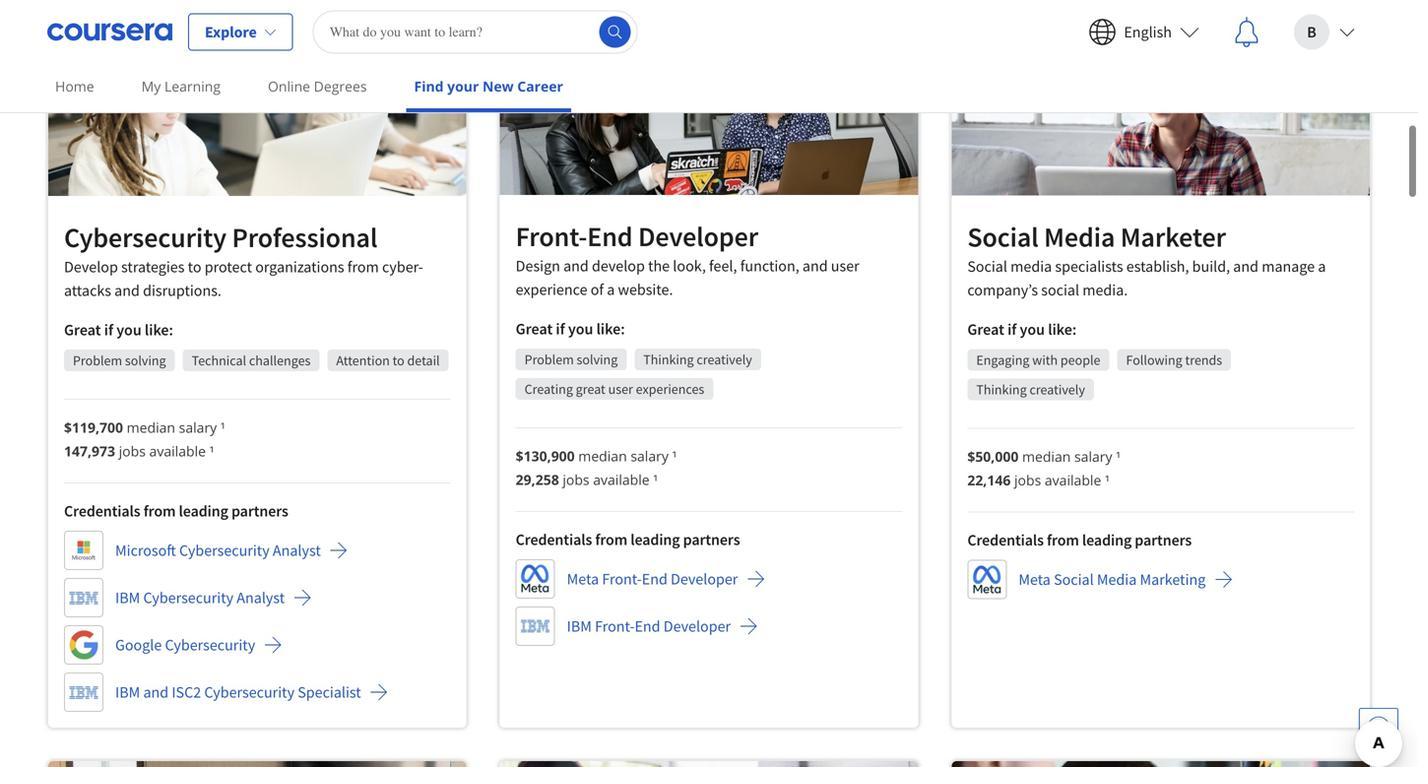 Task type: describe. For each thing, give the bounding box(es) containing it.
look,
[[673, 256, 706, 276]]

technical challenges
[[192, 352, 311, 369]]

ibm and isc2 cybersecurity specialist link
[[64, 673, 389, 712]]

isc2
[[172, 683, 201, 702]]

great if you like: for front-
[[516, 319, 625, 339]]

manage
[[1262, 257, 1315, 276]]

find
[[414, 77, 444, 96]]

cybersecurity right isc2
[[204, 683, 295, 702]]

0 horizontal spatial thinking
[[643, 350, 694, 368]]

jobs for marketer
[[1014, 471, 1041, 490]]

of
[[591, 280, 604, 299]]

from inside 'cybersecurity professional develop strategies to protect organizations from cyber- attacks and disruptions.'
[[347, 257, 379, 277]]

detail
[[407, 352, 440, 369]]

challenges
[[249, 352, 311, 369]]

salary for developer
[[631, 447, 669, 465]]

social
[[1041, 280, 1080, 300]]

ibm cybersecurity analyst
[[115, 588, 285, 608]]

1 horizontal spatial creatively
[[1030, 381, 1085, 398]]

attacks
[[64, 281, 111, 300]]

and right function,
[[803, 256, 828, 276]]

website.
[[618, 280, 673, 299]]

function,
[[740, 256, 799, 276]]

jobs for develop
[[119, 442, 146, 461]]

$50,000
[[968, 447, 1019, 466]]

attention to detail
[[336, 352, 440, 369]]

cybersecurity inside 'cybersecurity professional develop strategies to protect organizations from cyber- attacks and disruptions.'
[[64, 220, 227, 255]]

find your new career link
[[406, 64, 571, 112]]

microsoft
[[115, 541, 176, 561]]

like: for develop
[[145, 320, 173, 340]]

and up experience
[[563, 256, 589, 276]]

meta for social
[[1019, 570, 1051, 590]]

and inside ibm and isc2 cybersecurity specialist link
[[143, 683, 169, 702]]

cybersecurity for google
[[165, 635, 255, 655]]

front- for ibm
[[595, 616, 635, 636]]

1 vertical spatial social
[[968, 257, 1008, 276]]

1 vertical spatial media
[[1097, 570, 1137, 590]]

social media marketer social media specialists establish, build, and manage a company's social media.
[[968, 220, 1326, 300]]

solving for developer
[[577, 350, 618, 368]]

median for developer
[[578, 447, 627, 465]]

career
[[517, 77, 563, 96]]

great for social media marketer
[[968, 320, 1005, 339]]

from for social media marketer
[[1047, 530, 1079, 550]]

1 horizontal spatial to
[[393, 352, 405, 369]]

front-end developer design and develop the look, feel, function, and user experience of a website.
[[516, 219, 860, 299]]

problem for front-end developer
[[525, 350, 574, 368]]

great for front-end developer
[[516, 319, 553, 339]]

problem solving for develop
[[73, 352, 166, 369]]

and inside 'cybersecurity professional develop strategies to protect organizations from cyber- attacks and disruptions.'
[[114, 281, 140, 300]]

following
[[1126, 351, 1183, 369]]

marketer
[[1121, 220, 1226, 254]]

22,146
[[968, 471, 1011, 490]]

like: for developer
[[596, 319, 625, 339]]

meta for front-
[[567, 569, 599, 589]]

1 horizontal spatial thinking creatively
[[976, 381, 1085, 398]]

0 horizontal spatial creatively
[[697, 350, 752, 368]]

cybersecurity professional develop strategies to protect organizations from cyber- attacks and disruptions.
[[64, 220, 423, 300]]

if for front-
[[556, 319, 565, 339]]

jobs for developer
[[563, 470, 590, 489]]

strategies
[[121, 257, 185, 277]]

0 vertical spatial social
[[968, 220, 1039, 254]]

from for front-end developer
[[595, 530, 628, 549]]

developer for ibm front-end developer
[[664, 616, 731, 636]]

professional
[[232, 220, 378, 255]]

creating great user experiences
[[525, 380, 705, 398]]

online degrees
[[268, 77, 367, 96]]

developer for meta front-end developer
[[671, 569, 738, 589]]

meta social media marketing
[[1019, 570, 1206, 590]]

leading for develop
[[179, 501, 228, 521]]

attention
[[336, 352, 390, 369]]

$130,900 median salary ¹ 29,258 jobs available ¹
[[516, 447, 677, 489]]

online
[[268, 77, 310, 96]]

experiences
[[636, 380, 705, 398]]

$50,000 median salary ¹ 22,146 jobs available ¹
[[968, 447, 1121, 490]]

user inside front-end developer design and develop the look, feel, function, and user experience of a website.
[[831, 256, 860, 276]]

front- inside front-end developer design and develop the look, feel, function, and user experience of a website.
[[516, 219, 587, 253]]

cyber-
[[382, 257, 423, 277]]

people
[[1061, 351, 1101, 369]]

develop
[[64, 257, 118, 277]]

feel,
[[709, 256, 737, 276]]

my learning
[[141, 77, 221, 96]]

google cybersecurity link
[[64, 626, 283, 665]]

your
[[447, 77, 479, 96]]

0 horizontal spatial user
[[608, 380, 633, 398]]

online degrees link
[[260, 64, 375, 108]]

you for front-
[[568, 319, 593, 339]]

and inside social media marketer social media specialists establish, build, and manage a company's social media.
[[1233, 257, 1259, 276]]

organizations
[[255, 257, 344, 277]]

specialist
[[298, 683, 361, 702]]

ibm inside ibm and isc2 cybersecurity specialist link
[[115, 683, 140, 702]]

end for meta
[[642, 569, 668, 589]]

to inside 'cybersecurity professional develop strategies to protect organizations from cyber- attacks and disruptions.'
[[188, 257, 201, 277]]

b button
[[1278, 0, 1371, 64]]

available for marketer
[[1045, 471, 1101, 490]]

google
[[115, 635, 162, 655]]

help center image
[[1367, 716, 1391, 740]]

creating
[[525, 380, 573, 398]]

$130,900
[[516, 447, 575, 465]]

end inside front-end developer design and develop the look, feel, function, and user experience of a website.
[[587, 219, 633, 253]]

engaging with people
[[976, 351, 1101, 369]]

english button
[[1073, 0, 1215, 64]]

media.
[[1083, 280, 1128, 300]]

developer inside front-end developer design and develop the look, feel, function, and user experience of a website.
[[638, 219, 758, 253]]

29,258
[[516, 470, 559, 489]]

meta front-end developer
[[567, 569, 738, 589]]

available for developer
[[593, 470, 650, 489]]

ibm and isc2 cybersecurity specialist
[[115, 683, 361, 702]]

coursera image
[[47, 16, 172, 48]]



Task type: vqa. For each thing, say whether or not it's contained in the screenshot.
the topmost MASTERY
no



Task type: locate. For each thing, give the bounding box(es) containing it.
design
[[516, 256, 560, 276]]

available right 22,146
[[1045, 471, 1101, 490]]

like: down disruptions.
[[145, 320, 173, 340]]

from up meta front-end developer link
[[595, 530, 628, 549]]

jobs inside the $50,000 median salary ¹ 22,146 jobs available ¹
[[1014, 471, 1041, 490]]

microsoft cybersecurity analyst link
[[64, 531, 348, 570]]

ibm for develop
[[115, 588, 140, 608]]

you for cybersecurity
[[116, 320, 142, 340]]

google cybersecurity
[[115, 635, 255, 655]]

What do you want to learn? text field
[[313, 10, 638, 54]]

available right 147,973
[[149, 442, 206, 461]]

and right build,
[[1233, 257, 1259, 276]]

1 vertical spatial user
[[608, 380, 633, 398]]

and left isc2
[[143, 683, 169, 702]]

median right the $119,700
[[127, 418, 175, 437]]

from up meta social media marketing link
[[1047, 530, 1079, 550]]

media up specialists
[[1044, 220, 1115, 254]]

2 horizontal spatial like:
[[1048, 320, 1077, 339]]

salary for develop
[[179, 418, 217, 437]]

leading up meta social media marketing
[[1082, 530, 1132, 550]]

1 vertical spatial thinking
[[976, 381, 1027, 398]]

1 vertical spatial ibm
[[567, 616, 592, 636]]

end for ibm
[[635, 616, 660, 636]]

ibm down google on the left of the page
[[115, 683, 140, 702]]

developer down meta front-end developer
[[664, 616, 731, 636]]

salary for marketer
[[1075, 447, 1113, 466]]

ibm cybersecurity analyst link
[[64, 578, 312, 618]]

you for social
[[1020, 320, 1045, 339]]

median right $50,000 on the right bottom of page
[[1022, 447, 1071, 466]]

from up microsoft
[[143, 501, 176, 521]]

developer inside 'ibm front-end developer' link
[[664, 616, 731, 636]]

cybersecurity up google cybersecurity
[[143, 588, 234, 608]]

if down experience
[[556, 319, 565, 339]]

english
[[1124, 22, 1172, 42]]

learning
[[164, 77, 221, 96]]

0 vertical spatial thinking
[[643, 350, 694, 368]]

microsoft cybersecurity analyst
[[115, 541, 321, 561]]

2 horizontal spatial you
[[1020, 320, 1045, 339]]

partners up marketing
[[1135, 530, 1192, 550]]

establish,
[[1127, 257, 1189, 276]]

cybersecurity
[[64, 220, 227, 255], [179, 541, 270, 561], [143, 588, 234, 608], [165, 635, 255, 655], [204, 683, 295, 702]]

2 horizontal spatial partners
[[1135, 530, 1192, 550]]

0 horizontal spatial solving
[[125, 352, 166, 369]]

2 horizontal spatial if
[[1008, 320, 1017, 339]]

meta front-end developer link
[[516, 559, 766, 599]]

analyst for ibm cybersecurity analyst
[[237, 588, 285, 608]]

0 horizontal spatial available
[[149, 442, 206, 461]]

creatively
[[697, 350, 752, 368], [1030, 381, 1085, 398]]

0 horizontal spatial credentials
[[64, 501, 140, 521]]

median for marketer
[[1022, 447, 1071, 466]]

experience
[[516, 280, 588, 299]]

front-
[[516, 219, 587, 253], [602, 569, 642, 589], [595, 616, 635, 636]]

disruptions.
[[143, 281, 222, 300]]

solving for develop
[[125, 352, 166, 369]]

to up disruptions.
[[188, 257, 201, 277]]

0 vertical spatial analyst
[[273, 541, 321, 561]]

front- for meta
[[602, 569, 642, 589]]

creatively down with
[[1030, 381, 1085, 398]]

front- up 'ibm front-end developer' link
[[602, 569, 642, 589]]

1 horizontal spatial jobs
[[563, 470, 590, 489]]

1 horizontal spatial problem
[[525, 350, 574, 368]]

median inside the $50,000 median salary ¹ 22,146 jobs available ¹
[[1022, 447, 1071, 466]]

0 vertical spatial to
[[188, 257, 201, 277]]

end down meta front-end developer
[[635, 616, 660, 636]]

0 horizontal spatial median
[[127, 418, 175, 437]]

0 horizontal spatial a
[[607, 280, 615, 299]]

great if you like: down attacks
[[64, 320, 173, 340]]

0 horizontal spatial credentials from leading partners
[[64, 501, 288, 521]]

salary down experiences at the left of the page
[[631, 447, 669, 465]]

1 horizontal spatial problem solving
[[525, 350, 618, 368]]

median right $130,900
[[578, 447, 627, 465]]

1 horizontal spatial great
[[516, 319, 553, 339]]

salary down "people"
[[1075, 447, 1113, 466]]

credentials up microsoft
[[64, 501, 140, 521]]

cybersecurity for ibm
[[143, 588, 234, 608]]

0 horizontal spatial jobs
[[119, 442, 146, 461]]

1 horizontal spatial salary
[[631, 447, 669, 465]]

analyst
[[273, 541, 321, 561], [237, 588, 285, 608]]

credentials from leading partners for developer
[[516, 530, 740, 549]]

0 horizontal spatial great
[[64, 320, 101, 340]]

like:
[[596, 319, 625, 339], [1048, 320, 1077, 339], [145, 320, 173, 340]]

from left cyber-
[[347, 257, 379, 277]]

0 vertical spatial end
[[587, 219, 633, 253]]

leading for marketer
[[1082, 530, 1132, 550]]

2 horizontal spatial jobs
[[1014, 471, 1041, 490]]

ibm up google on the left of the page
[[115, 588, 140, 608]]

partners up meta front-end developer
[[683, 530, 740, 549]]

partners up "microsoft cybersecurity analyst"
[[231, 501, 288, 521]]

from for cybersecurity professional
[[143, 501, 176, 521]]

0 horizontal spatial great if you like:
[[64, 320, 173, 340]]

home
[[55, 77, 94, 96]]

ibm down meta front-end developer link
[[567, 616, 592, 636]]

problem solving for developer
[[525, 350, 618, 368]]

ibm front-end developer link
[[516, 607, 758, 646]]

0 horizontal spatial if
[[104, 320, 113, 340]]

a inside front-end developer design and develop the look, feel, function, and user experience of a website.
[[607, 280, 615, 299]]

new
[[483, 77, 514, 96]]

credentials for front-
[[516, 530, 592, 549]]

credentials
[[64, 501, 140, 521], [516, 530, 592, 549], [968, 530, 1044, 550]]

0 horizontal spatial partners
[[231, 501, 288, 521]]

$119,700 median salary ¹ 147,973 jobs available ¹
[[64, 418, 225, 461]]

my
[[141, 77, 161, 96]]

147,973
[[64, 442, 115, 461]]

specialists
[[1055, 257, 1123, 276]]

solving left technical
[[125, 352, 166, 369]]

and down strategies
[[114, 281, 140, 300]]

salary inside the $50,000 median salary ¹ 22,146 jobs available ¹
[[1075, 447, 1113, 466]]

median for develop
[[127, 418, 175, 437]]

thinking down the engaging
[[976, 381, 1027, 398]]

you up engaging with people
[[1020, 320, 1045, 339]]

developer up ibm front-end developer on the bottom
[[671, 569, 738, 589]]

a right of
[[607, 280, 615, 299]]

partners for media
[[1135, 530, 1192, 550]]

1 vertical spatial developer
[[671, 569, 738, 589]]

0 horizontal spatial problem
[[73, 352, 122, 369]]

0 vertical spatial developer
[[638, 219, 758, 253]]

jobs inside $119,700 median salary ¹ 147,973 jobs available ¹
[[119, 442, 146, 461]]

thinking up experiences at the left of the page
[[643, 350, 694, 368]]

salary inside $119,700 median salary ¹ 147,973 jobs available ¹
[[179, 418, 217, 437]]

2 horizontal spatial credentials
[[968, 530, 1044, 550]]

develop
[[592, 256, 645, 276]]

like: for marketer
[[1048, 320, 1077, 339]]

0 horizontal spatial meta
[[567, 569, 599, 589]]

2 vertical spatial ibm
[[115, 683, 140, 702]]

credentials for cybersecurity
[[64, 501, 140, 521]]

cybersecurity analyst image
[[48, 24, 467, 196]]

marketing
[[1140, 570, 1206, 590]]

great if you like: for cybersecurity
[[64, 320, 173, 340]]

1 horizontal spatial great if you like:
[[516, 319, 625, 339]]

1 vertical spatial thinking creatively
[[976, 381, 1085, 398]]

thinking creatively up experiences at the left of the page
[[643, 350, 752, 368]]

cybersecurity for microsoft
[[179, 541, 270, 561]]

0 horizontal spatial you
[[116, 320, 142, 340]]

leading for developer
[[631, 530, 680, 549]]

partners for end
[[683, 530, 740, 549]]

1 horizontal spatial partners
[[683, 530, 740, 549]]

meta social media marketing link
[[968, 560, 1233, 599]]

find your new career
[[414, 77, 563, 96]]

leading up meta front-end developer
[[631, 530, 680, 549]]

1 horizontal spatial meta
[[1019, 570, 1051, 590]]

ibm
[[115, 588, 140, 608], [567, 616, 592, 636], [115, 683, 140, 702]]

1 vertical spatial front-
[[602, 569, 642, 589]]

0 horizontal spatial problem solving
[[73, 352, 166, 369]]

problem solving up great
[[525, 350, 618, 368]]

1 horizontal spatial thinking
[[976, 381, 1027, 398]]

0 vertical spatial creatively
[[697, 350, 752, 368]]

front- down meta front-end developer link
[[595, 616, 635, 636]]

if up the engaging
[[1008, 320, 1017, 339]]

build,
[[1192, 257, 1230, 276]]

jobs right 147,973
[[119, 442, 146, 461]]

to left detail at the left of page
[[393, 352, 405, 369]]

0 horizontal spatial salary
[[179, 418, 217, 437]]

user
[[831, 256, 860, 276], [608, 380, 633, 398]]

great if you like: for social
[[968, 320, 1077, 339]]

cybersecurity down ibm cybersecurity analyst
[[165, 635, 255, 655]]

credentials from leading partners up meta front-end developer link
[[516, 530, 740, 549]]

1 horizontal spatial credentials
[[516, 530, 592, 549]]

degrees
[[314, 77, 367, 96]]

0 horizontal spatial to
[[188, 257, 201, 277]]

if for social
[[1008, 320, 1017, 339]]

ibm inside ibm cybersecurity analyst link
[[115, 588, 140, 608]]

1 horizontal spatial solving
[[577, 350, 618, 368]]

great down experience
[[516, 319, 553, 339]]

0 horizontal spatial thinking creatively
[[643, 350, 752, 368]]

1 horizontal spatial if
[[556, 319, 565, 339]]

home link
[[47, 64, 102, 108]]

available for develop
[[149, 442, 206, 461]]

credentials down 29,258 on the left bottom
[[516, 530, 592, 549]]

ibm inside 'ibm front-end developer' link
[[567, 616, 592, 636]]

media
[[1044, 220, 1115, 254], [1097, 570, 1137, 590]]

2 horizontal spatial available
[[1045, 471, 1101, 490]]

1 horizontal spatial you
[[568, 319, 593, 339]]

jobs
[[119, 442, 146, 461], [563, 470, 590, 489], [1014, 471, 1041, 490]]

1 vertical spatial to
[[393, 352, 405, 369]]

1 vertical spatial a
[[607, 280, 615, 299]]

credentials from leading partners
[[64, 501, 288, 521], [516, 530, 740, 549], [968, 530, 1192, 550]]

great if you like: down experience
[[516, 319, 625, 339]]

great up the engaging
[[968, 320, 1005, 339]]

partners
[[231, 501, 288, 521], [683, 530, 740, 549], [1135, 530, 1192, 550]]

leading
[[179, 501, 228, 521], [631, 530, 680, 549], [1082, 530, 1132, 550]]

credentials from leading partners up meta social media marketing link
[[968, 530, 1192, 550]]

credentials from leading partners for marketer
[[968, 530, 1192, 550]]

2 horizontal spatial great if you like:
[[968, 320, 1077, 339]]

0 vertical spatial media
[[1044, 220, 1115, 254]]

2 horizontal spatial great
[[968, 320, 1005, 339]]

solving up great
[[577, 350, 618, 368]]

problem
[[525, 350, 574, 368], [73, 352, 122, 369]]

great down attacks
[[64, 320, 101, 340]]

great if you like:
[[516, 319, 625, 339], [968, 320, 1077, 339], [64, 320, 173, 340]]

leading up microsoft cybersecurity analyst link
[[179, 501, 228, 521]]

jobs inside $130,900 median salary ¹ 29,258 jobs available ¹
[[563, 470, 590, 489]]

a right the manage
[[1318, 257, 1326, 276]]

0 vertical spatial a
[[1318, 257, 1326, 276]]

a
[[1318, 257, 1326, 276], [607, 280, 615, 299]]

if for cybersecurity
[[104, 320, 113, 340]]

like: down of
[[596, 319, 625, 339]]

jobs right 22,146
[[1014, 471, 1041, 490]]

b
[[1307, 22, 1317, 42]]

media
[[1011, 257, 1052, 276]]

if
[[556, 319, 565, 339], [1008, 320, 1017, 339], [104, 320, 113, 340]]

my learning link
[[134, 64, 229, 108]]

problem for cybersecurity professional
[[73, 352, 122, 369]]

end
[[587, 219, 633, 253], [642, 569, 668, 589], [635, 616, 660, 636]]

1 vertical spatial end
[[642, 569, 668, 589]]

None search field
[[313, 10, 638, 54]]

2 horizontal spatial median
[[1022, 447, 1071, 466]]

technical
[[192, 352, 246, 369]]

2 vertical spatial front-
[[595, 616, 635, 636]]

cybersecurity up strategies
[[64, 220, 227, 255]]

2 horizontal spatial leading
[[1082, 530, 1132, 550]]

1 horizontal spatial like:
[[596, 319, 625, 339]]

developer up look,
[[638, 219, 758, 253]]

explore
[[205, 22, 257, 42]]

media left marketing
[[1097, 570, 1137, 590]]

1 vertical spatial analyst
[[237, 588, 285, 608]]

1 horizontal spatial median
[[578, 447, 627, 465]]

0 vertical spatial front-
[[516, 219, 587, 253]]

0 horizontal spatial like:
[[145, 320, 173, 340]]

with
[[1032, 351, 1058, 369]]

front- up design
[[516, 219, 587, 253]]

following trends
[[1126, 351, 1222, 369]]

2 horizontal spatial credentials from leading partners
[[968, 530, 1192, 550]]

you down strategies
[[116, 320, 142, 340]]

credentials from leading partners for develop
[[64, 501, 288, 521]]

2 vertical spatial end
[[635, 616, 660, 636]]

$119,700
[[64, 418, 123, 437]]

problem up the $119,700
[[73, 352, 122, 369]]

problem up 'creating'
[[525, 350, 574, 368]]

cybersecurity up ibm cybersecurity analyst
[[179, 541, 270, 561]]

great for cybersecurity professional
[[64, 320, 101, 340]]

available
[[149, 442, 206, 461], [593, 470, 650, 489], [1045, 471, 1101, 490]]

median inside $130,900 median salary ¹ 29,258 jobs available ¹
[[578, 447, 627, 465]]

salary inside $130,900 median salary ¹ 29,258 jobs available ¹
[[631, 447, 669, 465]]

developer
[[638, 219, 758, 253], [671, 569, 738, 589], [664, 616, 731, 636]]

available inside the $50,000 median salary ¹ 22,146 jobs available ¹
[[1045, 471, 1101, 490]]

1 horizontal spatial a
[[1318, 257, 1326, 276]]

credentials from leading partners up microsoft cybersecurity analyst link
[[64, 501, 288, 521]]

ibm for developer
[[567, 616, 592, 636]]

ibm front-end developer
[[567, 616, 731, 636]]

end up develop
[[587, 219, 633, 253]]

1 vertical spatial creatively
[[1030, 381, 1085, 398]]

credentials for social
[[968, 530, 1044, 550]]

user right function,
[[831, 256, 860, 276]]

analyst for microsoft cybersecurity analyst
[[273, 541, 321, 561]]

0 vertical spatial user
[[831, 256, 860, 276]]

the
[[648, 256, 670, 276]]

developer inside meta front-end developer link
[[671, 569, 738, 589]]

2 horizontal spatial salary
[[1075, 447, 1113, 466]]

thinking creatively down engaging with people
[[976, 381, 1085, 398]]

media inside social media marketer social media specialists establish, build, and manage a company's social media.
[[1044, 220, 1115, 254]]

great
[[576, 380, 606, 398]]

available right 29,258 on the left bottom
[[593, 470, 650, 489]]

explore button
[[188, 13, 293, 51]]

meta
[[567, 569, 599, 589], [1019, 570, 1051, 590]]

credentials down 22,146
[[968, 530, 1044, 550]]

1 horizontal spatial user
[[831, 256, 860, 276]]

thinking creatively
[[643, 350, 752, 368], [976, 381, 1085, 398]]

median inside $119,700 median salary ¹ 147,973 jobs available ¹
[[127, 418, 175, 437]]

like: up with
[[1048, 320, 1077, 339]]

social media marketer image
[[952, 24, 1370, 196]]

if down attacks
[[104, 320, 113, 340]]

creatively up experiences at the left of the page
[[697, 350, 752, 368]]

0 vertical spatial thinking creatively
[[643, 350, 752, 368]]

problem solving up the $119,700
[[73, 352, 166, 369]]

end up ibm front-end developer on the bottom
[[642, 569, 668, 589]]

engaging
[[976, 351, 1030, 369]]

available inside $130,900 median salary ¹ 29,258 jobs available ¹
[[593, 470, 650, 489]]

0 vertical spatial ibm
[[115, 588, 140, 608]]

1 horizontal spatial available
[[593, 470, 650, 489]]

available inside $119,700 median salary ¹ 147,973 jobs available ¹
[[149, 442, 206, 461]]

social
[[968, 220, 1039, 254], [968, 257, 1008, 276], [1054, 570, 1094, 590]]

salary down technical
[[179, 418, 217, 437]]

you down of
[[568, 319, 593, 339]]

1 horizontal spatial credentials from leading partners
[[516, 530, 740, 549]]

2 vertical spatial developer
[[664, 616, 731, 636]]

0 horizontal spatial leading
[[179, 501, 228, 521]]

partners for professional
[[231, 501, 288, 521]]

company's
[[968, 280, 1038, 300]]

2 vertical spatial social
[[1054, 570, 1094, 590]]

protect
[[205, 257, 252, 277]]

great if you like: up engaging with people
[[968, 320, 1077, 339]]

1 horizontal spatial leading
[[631, 530, 680, 549]]

trends
[[1185, 351, 1222, 369]]

jobs right 29,258 on the left bottom
[[563, 470, 590, 489]]

a inside social media marketer social media specialists establish, build, and manage a company's social media.
[[1318, 257, 1326, 276]]

user right great
[[608, 380, 633, 398]]



